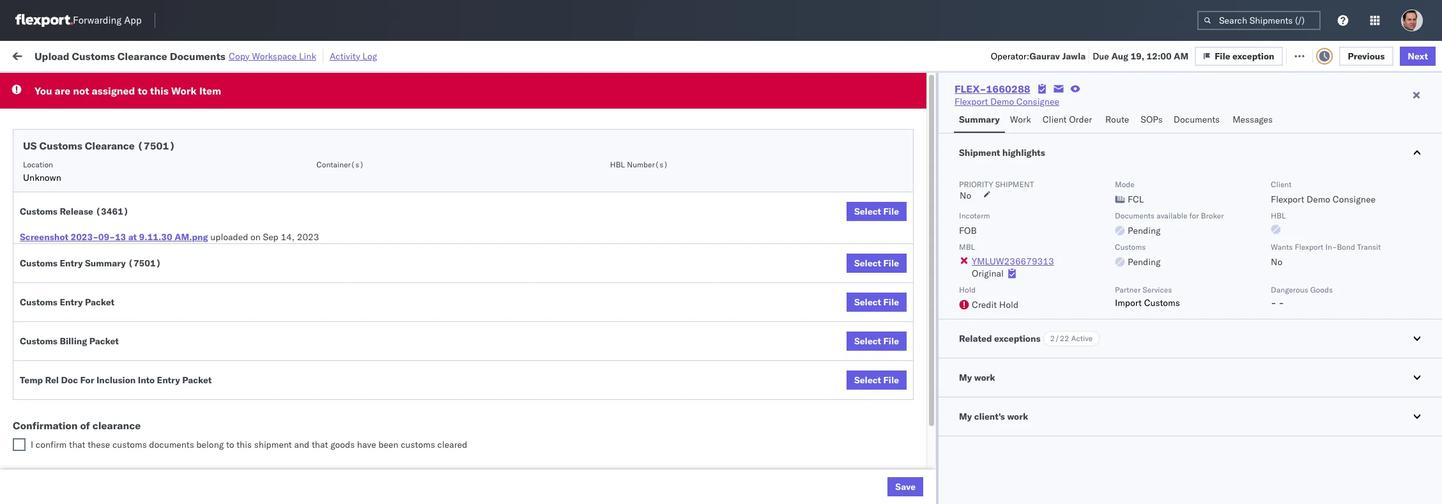 Task type: describe. For each thing, give the bounding box(es) containing it.
not
[[73, 84, 89, 97]]

ca for second schedule pickup from los angeles, ca button from the top of the page
[[175, 181, 187, 193]]

schedule pickup from rotterdam, netherlands button
[[29, 462, 218, 476]]

release
[[60, 206, 93, 217]]

jaehyung
[[1280, 435, 1318, 447]]

1 lagerfeld from the left
[[716, 463, 754, 475]]

2 2130387 from the top
[[898, 463, 937, 475]]

3 resize handle column header from the left
[[462, 99, 478, 504]]

client for client order
[[1043, 114, 1067, 125]]

sops
[[1141, 114, 1163, 125]]

3 pdt, from the top
[[296, 182, 317, 193]]

schedule delivery appointment button for 11:59 pm pdt, nov 4, 2022
[[29, 124, 157, 138]]

workitem
[[14, 103, 48, 113]]

from for 1st schedule pickup from los angeles, ca link from the bottom of the page
[[99, 406, 118, 418]]

been
[[379, 439, 399, 451]]

uetu5238478 for confirm pickup from los angeles, ca
[[1046, 350, 1108, 362]]

schedule for 2nd schedule delivery appointment button
[[29, 209, 67, 221]]

5 1846748 from the top
[[898, 238, 937, 250]]

dec for schedule delivery appointment
[[318, 322, 335, 334]]

screenshot 2023-09-13 at 9.11.30 am.png link
[[20, 231, 208, 244]]

(3461)
[[96, 206, 129, 217]]

pickup for 5th schedule pickup from los angeles, ca button from the top
[[70, 406, 97, 418]]

abcdefg78456546 for schedule delivery appointment
[[1081, 322, 1167, 334]]

pst, for 8:30 pm pst, jan 23, 2023's schedule delivery appointment button
[[291, 435, 310, 447]]

customs inside upload customs clearance documents link
[[61, 266, 97, 277]]

message
[[172, 50, 208, 61]]

entry for summary
[[60, 258, 83, 269]]

5 ceau7522281, from the top
[[978, 238, 1043, 249]]

1 flex-2130387 from the top
[[871, 435, 937, 447]]

1 hlxu8034992 from the top
[[1113, 125, 1176, 137]]

1 vertical spatial jawla
[[1312, 126, 1334, 137]]

location unknown
[[23, 160, 61, 183]]

2 karl from the left
[[801, 463, 817, 475]]

1 gaurav jawla from the top
[[1280, 126, 1334, 137]]

select file for customs entry summary (7501)
[[855, 258, 899, 269]]

ca for fourth schedule pickup from los angeles, ca button
[[175, 294, 187, 305]]

pm for schedule pickup from rotterdam, netherlands link
[[275, 463, 289, 475]]

netherlands
[[168, 462, 218, 474]]

operator:
[[991, 50, 1030, 62]]

1 customs from the left
[[112, 439, 147, 451]]

doc
[[61, 375, 78, 386]]

numbers for mbl/mawb numbers
[[1128, 103, 1159, 113]]

2 schedule delivery appointment link from the top
[[29, 209, 157, 221]]

flex-1889466 for confirm pickup from los angeles, ca
[[871, 351, 937, 362]]

hbl number(s)
[[610, 160, 668, 169]]

1 account from the left
[[653, 463, 687, 475]]

4 hlxu8034992 from the top
[[1113, 210, 1176, 221]]

flex-1889466 for schedule pickup from los angeles, ca
[[871, 294, 937, 306]]

13, for schedule delivery appointment
[[337, 322, 351, 334]]

summary inside button
[[960, 114, 1000, 125]]

schedule pickup from rotterdam, netherlands
[[29, 462, 218, 474]]

dangerous goods - -
[[1271, 285, 1333, 309]]

23, for angeles,
[[332, 351, 345, 362]]

from for 4th schedule pickup from los angeles, ca link from the bottom of the page
[[99, 181, 118, 193]]

order
[[1070, 114, 1093, 125]]

2 flex-1846748 from the top
[[871, 154, 937, 165]]

los for third schedule pickup from los angeles, ca button from the top of the page
[[120, 237, 135, 249]]

0 horizontal spatial for
[[123, 79, 133, 89]]

1 pdt, from the top
[[296, 126, 317, 137]]

select file for temp rel doc for inclusion into entry packet
[[855, 375, 899, 386]]

documents button
[[1169, 108, 1228, 133]]

confirm
[[36, 439, 67, 451]]

select for customs entry packet
[[855, 297, 882, 308]]

client order button
[[1038, 108, 1101, 133]]

1 horizontal spatial shipment
[[996, 180, 1035, 189]]

2 vertical spatial entry
[[157, 375, 180, 386]]

upload for upload customs clearance documents copy workspace link
[[35, 50, 69, 62]]

mode inside button
[[484, 103, 504, 113]]

10 resize handle column header from the left
[[1362, 99, 1378, 504]]

1 hlxu6269489, from the top
[[1046, 125, 1111, 137]]

test123456 for third schedule pickup from los angeles, ca link from the bottom of the page
[[1081, 238, 1135, 250]]

0 horizontal spatial my work
[[13, 46, 70, 64]]

ocean fcl for third schedule pickup from los angeles, ca link from the bottom of the page
[[484, 238, 529, 250]]

rel
[[45, 375, 59, 386]]

6 hlxu6269489, from the top
[[1046, 266, 1111, 277]]

09-
[[98, 231, 115, 243]]

11 resize handle column header from the left
[[1410, 99, 1425, 504]]

client flexport demo consignee incoterm fob
[[960, 180, 1376, 237]]

2 pdt, from the top
[[296, 154, 317, 165]]

log
[[363, 50, 377, 62]]

confirm pickup from los angeles, ca button
[[29, 349, 182, 363]]

4 ceau7522281, hlxu6269489, hlxu8034992 from the top
[[978, 210, 1176, 221]]

6 hlxu8034992 from the top
[[1113, 266, 1176, 277]]

risk
[[265, 50, 280, 61]]

pm for third schedule pickup from los angeles, ca link from the bottom of the page
[[280, 238, 294, 250]]

0 horizontal spatial shipment
[[254, 439, 292, 451]]

2 flex-2130387 from the top
[[871, 463, 937, 475]]

pickup for second schedule pickup from los angeles, ca button from the top of the page
[[70, 181, 97, 193]]

ocean fcl for 11:59 pm pst, dec 13, 2022's schedule delivery appointment link
[[484, 322, 529, 334]]

active
[[1072, 334, 1093, 343]]

are
[[55, 84, 70, 97]]

6 ceau7522281, from the top
[[978, 266, 1043, 277]]

5 hlxu8034992 from the top
[[1113, 238, 1176, 249]]

2 that from the left
[[312, 439, 328, 451]]

2 hlxu8034992 from the top
[[1113, 153, 1176, 165]]

omkar savant for test123456
[[1280, 182, 1337, 193]]

save button
[[888, 478, 924, 497]]

pm for 11:59 pm pst, dec 13, 2022's schedule delivery appointment link
[[280, 322, 294, 334]]

3 hlxu8034992 from the top
[[1113, 182, 1176, 193]]

3 hlxu6269489, from the top
[[1046, 182, 1111, 193]]

billing
[[60, 336, 87, 347]]

link
[[299, 50, 316, 62]]

5 flex-1846748 from the top
[[871, 238, 937, 250]]

4:00
[[253, 351, 272, 362]]

sep
[[263, 231, 279, 243]]

confirm delivery button
[[29, 377, 97, 392]]

2 vertical spatial jawla
[[1312, 210, 1334, 221]]

schedule for 5th schedule pickup from los angeles, ca button from the top
[[29, 406, 67, 418]]

rotterdam,
[[120, 462, 166, 474]]

1 horizontal spatial this
[[237, 439, 252, 451]]

1 schedule pickup from los angeles, ca link from the top
[[29, 152, 187, 165]]

confirm delivery
[[29, 378, 97, 390]]

11:59 pm pst, dec 13, 2022 for schedule pickup from los angeles, ca
[[253, 294, 375, 306]]

i confirm that these customs documents belong to this shipment and that goods have been customs cleared
[[31, 439, 468, 451]]

next button
[[1401, 46, 1436, 66]]

2 schedule delivery appointment from the top
[[29, 209, 157, 221]]

us
[[23, 139, 37, 152]]

from for fourth schedule pickup from los angeles, ca link
[[99, 294, 118, 305]]

batch action
[[1371, 50, 1426, 61]]

1 2130387 from the top
[[898, 435, 937, 447]]

fcl for schedule pickup from rotterdam, netherlands link
[[513, 463, 529, 475]]

4 hlxu6269489, from the top
[[1046, 210, 1111, 221]]

3 flex-1846748 from the top
[[871, 182, 937, 193]]

0 vertical spatial gaurav
[[1030, 50, 1061, 62]]

0 vertical spatial my
[[13, 46, 33, 64]]

0 vertical spatial jawla
[[1063, 50, 1086, 62]]

activity
[[330, 50, 360, 62]]

2 4, from the top
[[338, 154, 346, 165]]

pickup for confirm pickup from los angeles, ca button
[[64, 350, 92, 361]]

0 horizontal spatial work
[[37, 46, 70, 64]]

track
[[326, 50, 347, 61]]

schedule for schedule delivery appointment button for 11:59 pm pst, dec 13, 2022
[[29, 322, 67, 333]]

schedule pickup from los angeles, ca for 4th schedule pickup from los angeles, ca link from the bottom of the page
[[29, 181, 187, 193]]

customs down screenshot
[[20, 258, 58, 269]]

1 that from the left
[[69, 439, 85, 451]]

1 vertical spatial 23,
[[329, 435, 343, 447]]

1 vertical spatial on
[[251, 231, 261, 243]]

6 flex-1846748 from the top
[[871, 266, 937, 278]]

delivery for 11:59 pm pst, dec 13, 2022
[[70, 322, 102, 333]]

from for third schedule pickup from los angeles, ca link from the bottom of the page
[[99, 237, 118, 249]]

import inside partner services import customs
[[1115, 297, 1142, 309]]

customs up :
[[72, 50, 115, 62]]

Search Work text field
[[1012, 46, 1152, 65]]

flex id button
[[844, 100, 959, 113]]

incoterm
[[960, 211, 990, 221]]

8:30 pm pst, jan 23, 2023 for schedule delivery appointment
[[253, 435, 367, 447]]

3 11:59 from the top
[[253, 182, 278, 193]]

2 schedule pickup from los angeles, ca link from the top
[[29, 181, 187, 193]]

5 ceau7522281, hlxu6269489, hlxu8034992 from the top
[[978, 238, 1176, 249]]

from for schedule pickup from rotterdam, netherlands link
[[99, 462, 118, 474]]

inclusion
[[96, 375, 136, 386]]

customs up screenshot
[[20, 206, 58, 217]]

gvcu5265864
[[978, 435, 1041, 446]]

5 schedule pickup from los angeles, ca link from the top
[[29, 406, 187, 418]]

my work button
[[939, 359, 1443, 397]]

ready
[[98, 79, 121, 89]]

schedule for 5th schedule pickup from los angeles, ca button from the bottom of the page
[[29, 153, 67, 165]]

schedule for second schedule pickup from los angeles, ca button from the top of the page
[[29, 181, 67, 193]]

2 integration test account - karl lagerfeld from the left
[[691, 463, 857, 475]]

4 1846748 from the top
[[898, 210, 937, 221]]

deadline button
[[247, 100, 409, 113]]

13, for schedule pickup from los angeles, ca
[[337, 294, 351, 306]]

1889466 for confirm pickup from los angeles, ca
[[898, 351, 937, 362]]

(7501) for customs entry summary (7501)
[[128, 258, 161, 269]]

resize handle column header for consignee button
[[829, 99, 844, 504]]

2 integration from the left
[[691, 463, 735, 475]]

5 schedule pickup from los angeles, ca button from the top
[[29, 406, 187, 420]]

documents available for broker
[[1115, 211, 1224, 221]]

confirm delivery link
[[29, 377, 97, 390]]

flexport for no
[[1295, 242, 1324, 252]]

4 lhuu7894563, from the top
[[978, 378, 1044, 390]]

12:00
[[1147, 50, 1172, 62]]

previous
[[1348, 50, 1385, 62]]

3 schedule pickup from los angeles, ca link from the top
[[29, 237, 187, 250]]

import work button
[[103, 41, 167, 70]]

select for customs release (3461)
[[855, 206, 882, 217]]

Search Shipments (/) text field
[[1198, 11, 1321, 30]]

origin
[[1369, 435, 1393, 447]]

select file button for temp rel doc for inclusion into entry packet
[[847, 371, 907, 390]]

3 schedule pickup from los angeles, ca button from the top
[[29, 237, 187, 251]]

save
[[896, 481, 916, 493]]

4 flex-1889466 from the top
[[871, 379, 937, 390]]

resize handle column header for workitem button
[[230, 99, 245, 504]]

2 ceau7522281, hlxu6269489, hlxu8034992 from the top
[[978, 153, 1176, 165]]

5 11:59 from the top
[[253, 294, 278, 306]]

1 1846748 from the top
[[898, 126, 937, 137]]

us customs clearance (7501)
[[23, 139, 175, 152]]

3 test123456 from the top
[[1081, 210, 1135, 221]]

2023 for schedule delivery appointment
[[345, 435, 367, 447]]

4 11:59 from the top
[[253, 238, 278, 250]]

pst, for schedule pickup from rotterdam, netherlands button
[[291, 463, 310, 475]]

snooze
[[428, 103, 453, 113]]

messages button
[[1228, 108, 1280, 133]]

4 lhuu7894563, uetu5238478 from the top
[[978, 378, 1108, 390]]

flexport. image
[[15, 14, 73, 27]]

5 test123456 from the top
[[1081, 266, 1135, 278]]

1 ceau7522281, from the top
[[978, 125, 1043, 137]]

omkar for abcdefg78456546
[[1280, 351, 1307, 362]]

client's
[[975, 411, 1005, 423]]

2 schedule delivery appointment button from the top
[[29, 209, 157, 223]]

1 integration test account - karl lagerfeld from the left
[[588, 463, 754, 475]]

select file button for customs billing packet
[[847, 332, 907, 351]]

0 vertical spatial hold
[[960, 285, 976, 295]]

2 ceau7522281, from the top
[[978, 153, 1043, 165]]

schedule for schedule pickup from rotterdam, netherlands button
[[29, 462, 67, 474]]

hbl for hbl
[[1271, 211, 1286, 221]]

4 flex-1846748 from the top
[[871, 210, 937, 221]]

0 horizontal spatial to
[[138, 84, 148, 97]]

upload customs clearance documents
[[29, 266, 189, 277]]

778
[[236, 50, 252, 61]]

packet for customs entry packet
[[85, 297, 115, 308]]

schedule delivery appointment link for 8:30 pm pst, jan 23, 2023
[[29, 434, 157, 447]]

file for customs release (3461)
[[884, 206, 899, 217]]

packet for customs billing packet
[[89, 336, 119, 347]]

1 horizontal spatial at
[[255, 50, 263, 61]]

4:00 pm pst, dec 23, 2022
[[253, 351, 370, 362]]

2 gaurav jawla from the top
[[1280, 210, 1334, 221]]

0 horizontal spatial summary
[[85, 258, 126, 269]]

angeles, for 1st schedule pickup from los angeles, ca link from the bottom of the page
[[137, 406, 172, 418]]

pst, for schedule delivery appointment button for 11:59 pm pst, dec 13, 2022
[[296, 322, 316, 334]]

goods
[[1311, 285, 1333, 295]]

2 nov from the top
[[319, 154, 335, 165]]

4 nov from the top
[[319, 238, 335, 250]]

(0)
[[208, 50, 225, 61]]

1 horizontal spatial consignee
[[1017, 96, 1060, 107]]

work inside button
[[1008, 411, 1029, 423]]

clearance for upload customs clearance documents
[[99, 266, 140, 277]]

2 11:59 from the top
[[253, 154, 278, 165]]

documents up in
[[170, 50, 226, 62]]

0 vertical spatial 2023
[[297, 231, 319, 243]]

1662119
[[898, 491, 937, 503]]

3 nov from the top
[[319, 182, 335, 193]]

1 integration from the left
[[588, 463, 632, 475]]

4 pdt, from the top
[[296, 238, 317, 250]]

11:59 pm pdt, nov 4, 2022 for 11:59 pm pdt, nov 4, 2022 schedule delivery appointment link
[[253, 126, 370, 137]]

customs left billing
[[20, 336, 58, 347]]

5 hlxu6269489, from the top
[[1046, 238, 1111, 249]]

priority
[[960, 180, 994, 189]]

ocean fcl for schedule pickup from rotterdam, netherlands link
[[484, 463, 529, 475]]

4 schedule pickup from los angeles, ca link from the top
[[29, 293, 187, 306]]

workitem button
[[8, 100, 233, 113]]

documents left available
[[1115, 211, 1155, 221]]

1 horizontal spatial for
[[1190, 211, 1200, 221]]

2 customs from the left
[[401, 439, 435, 451]]

6 11:59 from the top
[[253, 322, 278, 334]]

0 vertical spatial no
[[960, 190, 972, 201]]

1 vertical spatial gaurav
[[1280, 126, 1309, 137]]

4 uetu5238478 from the top
[[1046, 378, 1108, 390]]

customs inside partner services import customs
[[1145, 297, 1181, 309]]

client name
[[588, 103, 631, 113]]

4, for third schedule pickup from los angeles, ca link from the bottom of the page
[[338, 238, 346, 250]]

customs up customs billing packet
[[20, 297, 58, 308]]

los for second schedule pickup from los angeles, ca button from the top of the page
[[120, 181, 135, 193]]

work,
[[135, 79, 155, 89]]

progress
[[200, 79, 232, 89]]

schedule for schedule delivery appointment button corresponding to 11:59 pm pdt, nov 4, 2022
[[29, 125, 67, 136]]

copy workspace link button
[[229, 50, 316, 62]]

2 account from the left
[[757, 463, 790, 475]]

clearance for us customs clearance (7501)
[[85, 139, 135, 152]]

related
[[960, 333, 992, 345]]

confirm pickup from los angeles, ca
[[29, 350, 182, 361]]

from for the confirm pickup from los angeles, ca 'link'
[[94, 350, 113, 361]]

next
[[1408, 50, 1429, 62]]

4 ceau7522281, from the top
[[978, 210, 1043, 221]]

deadline
[[253, 103, 284, 113]]

778 at risk
[[236, 50, 280, 61]]

6 ceau7522281, hlxu6269489, hlxu8034992 from the top
[[978, 266, 1176, 277]]

confirmation
[[13, 419, 78, 432]]



Task type: locate. For each thing, give the bounding box(es) containing it.
1 vertical spatial 11:59 pm pst, dec 13, 2022
[[253, 322, 375, 334]]

from for first schedule pickup from los angeles, ca link from the top of the page
[[99, 153, 118, 165]]

work
[[140, 50, 162, 61], [171, 84, 197, 97], [1011, 114, 1032, 125]]

my work up filtered by:
[[13, 46, 70, 64]]

filtered by:
[[13, 78, 59, 90]]

documents inside documents button
[[1174, 114, 1220, 125]]

2 numbers from the left
[[1128, 103, 1159, 113]]

0 vertical spatial hbl
[[610, 160, 625, 169]]

0 horizontal spatial hbl
[[610, 160, 625, 169]]

0 horizontal spatial hold
[[960, 285, 976, 295]]

import down the partner
[[1115, 297, 1142, 309]]

1 vertical spatial summary
[[85, 258, 126, 269]]

broker
[[1201, 211, 1224, 221]]

None checkbox
[[13, 439, 26, 451]]

ocean fcl for fourth schedule pickup from los angeles, ca link
[[484, 294, 529, 306]]

1 vertical spatial mode
[[1115, 180, 1135, 189]]

2 8:30 from the top
[[253, 463, 272, 475]]

choi
[[1320, 435, 1339, 447]]

los for 5th schedule pickup from los angeles, ca button from the bottom of the page
[[120, 153, 135, 165]]

flexport inside flexport demo consignee link
[[955, 96, 989, 107]]

1 resize handle column header from the left
[[230, 99, 245, 504]]

of
[[80, 419, 90, 432]]

2130387
[[898, 435, 937, 447], [898, 463, 937, 475]]

8:30 for schedule pickup from rotterdam, netherlands
[[253, 463, 272, 475]]

to right the belong
[[226, 439, 234, 451]]

0 vertical spatial import
[[109, 50, 138, 61]]

savant for abcdefg78456546
[[1310, 351, 1337, 362]]

gaurav jawla right the messages button
[[1280, 126, 1334, 137]]

pending down documents available for broker
[[1128, 225, 1161, 237]]

1 horizontal spatial no
[[1271, 256, 1283, 268]]

1 vertical spatial for
[[1190, 211, 1200, 221]]

consignee inside "client flexport demo consignee incoterm fob"
[[1333, 194, 1376, 205]]

ocean
[[484, 126, 510, 137], [615, 126, 641, 137], [719, 126, 745, 137], [615, 154, 641, 165], [484, 182, 510, 193], [615, 182, 641, 193], [719, 182, 745, 193], [484, 238, 510, 250], [615, 238, 641, 250], [719, 238, 745, 250], [484, 294, 510, 306], [615, 294, 641, 306], [719, 294, 745, 306], [484, 322, 510, 334], [615, 322, 641, 334], [719, 322, 745, 334], [484, 351, 510, 362], [615, 351, 641, 362], [719, 351, 745, 362], [484, 463, 510, 475]]

1 vertical spatial work
[[171, 84, 197, 97]]

2 appointment from the top
[[105, 209, 157, 221]]

1 schedule delivery appointment link from the top
[[29, 124, 157, 137]]

1 vertical spatial (7501)
[[128, 258, 161, 269]]

1 horizontal spatial import
[[1115, 297, 1142, 309]]

los for confirm pickup from los angeles, ca button
[[115, 350, 130, 361]]

demo down 1660288
[[991, 96, 1015, 107]]

schedule delivery appointment link down of
[[29, 434, 157, 447]]

0 vertical spatial work
[[37, 46, 70, 64]]

packet right into
[[182, 375, 212, 386]]

shipment down highlights
[[996, 180, 1035, 189]]

entry for packet
[[60, 297, 83, 308]]

customs up the partner
[[1115, 242, 1146, 252]]

angeles, up into
[[132, 350, 167, 361]]

ocean fcl for 4th schedule pickup from los angeles, ca link from the bottom of the page
[[484, 182, 529, 193]]

0 vertical spatial jan
[[313, 435, 327, 447]]

3 lhuu7894563, uetu5238478 from the top
[[978, 350, 1108, 362]]

2 horizontal spatial work
[[1008, 411, 1029, 423]]

pending for customs
[[1128, 256, 1161, 268]]

no down priority at right
[[960, 190, 972, 201]]

schedule for 8:30 pm pst, jan 23, 2023's schedule delivery appointment button
[[29, 434, 67, 446]]

1 horizontal spatial hold
[[1000, 299, 1019, 311]]

batch
[[1371, 50, 1396, 61]]

2 test123456 from the top
[[1081, 182, 1135, 193]]

1 8:30 pm pst, jan 23, 2023 from the top
[[253, 435, 367, 447]]

pm for 4th schedule pickup from los angeles, ca link from the bottom of the page
[[280, 182, 294, 193]]

2 select from the top
[[855, 258, 882, 269]]

on left sep
[[251, 231, 261, 243]]

fob
[[960, 225, 977, 237]]

flex-2130387
[[871, 435, 937, 447], [871, 463, 937, 475]]

4 4, from the top
[[338, 238, 346, 250]]

lhuu7894563, up msdu7304509
[[978, 378, 1044, 390]]

1 vertical spatial my
[[960, 372, 972, 384]]

1 vertical spatial work
[[975, 372, 996, 384]]

schedule pickup from los angeles, ca button down 'temp rel doc for inclusion into entry packet'
[[29, 406, 187, 420]]

flex-2130387 button
[[850, 432, 940, 450], [850, 432, 940, 450], [850, 460, 940, 478], [850, 460, 940, 478]]

omkar savant up the in- at right top
[[1280, 182, 1337, 193]]

1 vertical spatial confirm
[[29, 378, 62, 390]]

angeles, for 4th schedule pickup from los angeles, ca link from the bottom of the page
[[137, 181, 172, 193]]

numbers for container numbers
[[1014, 103, 1046, 113]]

1 vertical spatial flex-2130387
[[871, 463, 937, 475]]

0 vertical spatial savant
[[1310, 182, 1337, 193]]

abcdefg78456546 up active
[[1081, 294, 1167, 306]]

work up by:
[[37, 46, 70, 64]]

work button
[[1005, 108, 1038, 133]]

0 vertical spatial shipment
[[996, 180, 1035, 189]]

2 13, from the top
[[337, 322, 351, 334]]

1 horizontal spatial my work
[[960, 372, 996, 384]]

work down container numbers button
[[1011, 114, 1032, 125]]

customs down services
[[1145, 297, 1181, 309]]

schedule delivery appointment down of
[[29, 434, 157, 446]]

documents
[[149, 439, 194, 451]]

0 horizontal spatial that
[[69, 439, 85, 451]]

abcdefg78456546
[[1081, 294, 1167, 306], [1081, 322, 1167, 334], [1081, 351, 1167, 362]]

1 vertical spatial flexport
[[1271, 194, 1305, 205]]

select for temp rel doc for inclusion into entry packet
[[855, 375, 882, 386]]

demo
[[991, 96, 1015, 107], [1307, 194, 1331, 205]]

upload up by:
[[35, 50, 69, 62]]

187 on track
[[295, 50, 347, 61]]

1 horizontal spatial that
[[312, 439, 328, 451]]

0 vertical spatial work
[[140, 50, 162, 61]]

confirm
[[29, 350, 62, 361], [29, 378, 62, 390]]

schedule pickup from los angeles, ca up clearance
[[29, 406, 187, 418]]

0 vertical spatial 8:30
[[253, 435, 272, 447]]

3 schedule pickup from los angeles, ca from the top
[[29, 237, 187, 249]]

flex-1889466
[[871, 294, 937, 306], [871, 322, 937, 334], [871, 351, 937, 362], [871, 379, 937, 390]]

1 vertical spatial entry
[[60, 297, 83, 308]]

jan for schedule delivery appointment
[[313, 435, 327, 447]]

pickup inside schedule pickup from rotterdam, netherlands link
[[70, 462, 97, 474]]

fcl for the confirm pickup from los angeles, ca 'link'
[[513, 351, 529, 362]]

hbl for hbl number(s)
[[610, 160, 625, 169]]

1 vertical spatial client
[[1043, 114, 1067, 125]]

2 vertical spatial packet
[[182, 375, 212, 386]]

summary down container
[[960, 114, 1000, 125]]

schedule pickup from los angeles, ca down upload customs clearance documents button
[[29, 294, 187, 305]]

schedule pickup from los angeles, ca for fourth schedule pickup from los angeles, ca link
[[29, 294, 187, 305]]

4 appointment from the top
[[105, 434, 157, 446]]

fcl for 4th schedule pickup from los angeles, ca link from the bottom of the page
[[513, 182, 529, 193]]

0 vertical spatial pending
[[1128, 225, 1161, 237]]

4 ocean fcl from the top
[[484, 294, 529, 306]]

2 jan from the top
[[313, 463, 327, 475]]

from up "(3461)" in the left top of the page
[[99, 181, 118, 193]]

client left "order"
[[1043, 114, 1067, 125]]

shipment highlights
[[960, 147, 1046, 159]]

1 1889466 from the top
[[898, 294, 937, 306]]

credit hold
[[972, 299, 1019, 311]]

(7501) down workitem button
[[137, 139, 175, 152]]

pst, for confirm pickup from los angeles, ca button
[[291, 351, 310, 362]]

1 horizontal spatial demo
[[1307, 194, 1331, 205]]

ca for confirm pickup from los angeles, ca button
[[169, 350, 182, 361]]

mode up documents available for broker
[[1115, 180, 1135, 189]]

0 horizontal spatial customs
[[112, 439, 147, 451]]

los up the inclusion
[[115, 350, 130, 361]]

transit
[[1358, 242, 1382, 252]]

gaurav up 1660288
[[1030, 50, 1061, 62]]

upload customs clearance documents button
[[29, 265, 189, 279]]

2 confirm from the top
[[29, 378, 62, 390]]

1 4, from the top
[[338, 126, 346, 137]]

client inside "client flexport demo consignee incoterm fob"
[[1271, 180, 1292, 189]]

schedule delivery appointment link up us customs clearance (7501)
[[29, 124, 157, 137]]

test123456 for 11:59 pm pdt, nov 4, 2022 schedule delivery appointment link
[[1081, 126, 1135, 137]]

flexport inside wants flexport in-bond transit no
[[1295, 242, 1324, 252]]

abcdefg78456546 down active
[[1081, 351, 1167, 362]]

schedule pickup from los angeles, ca down us customs clearance (7501)
[[29, 153, 187, 165]]

4, for 4th schedule pickup from los angeles, ca link from the bottom of the page
[[338, 182, 346, 193]]

no inside wants flexport in-bond transit no
[[1271, 256, 1283, 268]]

pickup down customs entry summary (7501)
[[70, 294, 97, 305]]

flex-1660288 link
[[955, 82, 1031, 95]]

my down related
[[960, 372, 972, 384]]

1 horizontal spatial lagerfeld
[[819, 463, 857, 475]]

1 horizontal spatial numbers
[[1128, 103, 1159, 113]]

0 vertical spatial upload
[[35, 50, 69, 62]]

1 horizontal spatial on
[[313, 50, 324, 61]]

confirm for confirm pickup from los angeles, ca
[[29, 350, 62, 361]]

1 11:59 from the top
[[253, 126, 278, 137]]

0 horizontal spatial at
[[128, 231, 137, 243]]

schedule pickup from los angeles, ca button up customs entry summary (7501)
[[29, 237, 187, 251]]

8:30 pm pst, jan 23, 2023 for schedule pickup from rotterdam, netherlands
[[253, 463, 367, 475]]

action
[[1398, 50, 1426, 61]]

2 horizontal spatial consignee
[[1333, 194, 1376, 205]]

location
[[23, 160, 53, 169]]

status
[[70, 79, 93, 89]]

test123456 for 4th schedule pickup from los angeles, ca link from the bottom of the page
[[1081, 182, 1135, 193]]

1 lhuu7894563, from the top
[[978, 294, 1044, 306]]

appointment for 11:59 pm pdt, nov 4, 2022
[[105, 125, 157, 136]]

3 schedule delivery appointment button from the top
[[29, 321, 157, 335]]

schedule pickup from los angeles, ca link down us customs clearance (7501)
[[29, 152, 187, 165]]

my work inside button
[[960, 372, 996, 384]]

0 horizontal spatial account
[[653, 463, 687, 475]]

schedule pickup from los angeles, ca for third schedule pickup from los angeles, ca link from the bottom of the page
[[29, 237, 187, 249]]

1 flex-1846748 from the top
[[871, 126, 937, 137]]

:
[[93, 79, 95, 89]]

1889466 for schedule delivery appointment
[[898, 322, 937, 334]]

uetu5238478 for schedule pickup from los angeles, ca
[[1046, 294, 1108, 306]]

11:59 pm pdt, nov 4, 2022 for third schedule pickup from los angeles, ca link from the bottom of the page
[[253, 238, 370, 250]]

1846748
[[898, 126, 937, 137], [898, 154, 937, 165], [898, 182, 937, 193], [898, 210, 937, 221], [898, 238, 937, 250], [898, 266, 937, 278]]

clearance
[[93, 419, 141, 432]]

11:59 pm pst, dec 13, 2022
[[253, 294, 375, 306], [253, 322, 375, 334]]

name
[[610, 103, 631, 113]]

1 karl from the left
[[697, 463, 714, 475]]

schedule pickup from los angeles, ca link down upload customs clearance documents button
[[29, 293, 187, 306]]

schedule pickup from los angeles, ca for first schedule pickup from los angeles, ca link from the top of the page
[[29, 153, 187, 165]]

screenshot 2023-09-13 at 9.11.30 am.png uploaded on sep 14, 2023
[[20, 231, 319, 243]]

3 abcdefg78456546 from the top
[[1081, 351, 1167, 362]]

container numbers button
[[971, 100, 1062, 113]]

confirm inside the confirm pickup from los angeles, ca 'link'
[[29, 350, 62, 361]]

pickup for schedule pickup from rotterdam, netherlands button
[[70, 462, 97, 474]]

flexport for fob
[[1271, 194, 1305, 205]]

bond
[[1338, 242, 1356, 252]]

lagerfeld
[[716, 463, 754, 475], [819, 463, 857, 475]]

omkar down dangerous goods - -
[[1280, 351, 1307, 362]]

flex-2130387 down flex-1893174
[[871, 435, 937, 447]]

consignee inside button
[[691, 103, 728, 113]]

clearance down '13'
[[99, 266, 140, 277]]

ceau7522281, down "shipment highlights"
[[978, 182, 1043, 193]]

angeles, down into
[[137, 406, 172, 418]]

0 horizontal spatial work
[[140, 50, 162, 61]]

1 schedule pickup from los angeles, ca from the top
[[29, 153, 187, 165]]

resize handle column header for flex id button
[[956, 99, 971, 504]]

mode button
[[478, 100, 568, 113]]

select file button for customs entry packet
[[847, 293, 907, 312]]

from up 'temp rel doc for inclusion into entry packet'
[[94, 350, 113, 361]]

los up "(3461)" in the left top of the page
[[120, 181, 135, 193]]

workspace
[[252, 50, 297, 62]]

4 schedule delivery appointment from the top
[[29, 434, 157, 446]]

2 vertical spatial dec
[[313, 351, 329, 362]]

2 savant from the top
[[1310, 351, 1337, 362]]

this
[[150, 84, 169, 97], [237, 439, 252, 451]]

from down us customs clearance (7501)
[[99, 153, 118, 165]]

summary down 09-
[[85, 258, 126, 269]]

work up "gvcu5265864"
[[1008, 411, 1029, 423]]

karl
[[697, 463, 714, 475], [801, 463, 817, 475]]

1 abcdefg78456546 from the top
[[1081, 294, 1167, 306]]

import
[[109, 50, 138, 61], [1115, 297, 1142, 309]]

8 resize handle column header from the left
[[1060, 99, 1075, 504]]

los for 5th schedule pickup from los angeles, ca button from the top
[[120, 406, 135, 418]]

appointment up '13'
[[105, 209, 157, 221]]

pickup down billing
[[64, 350, 92, 361]]

2 schedule from the top
[[29, 153, 67, 165]]

angeles, down us customs clearance (7501)
[[137, 153, 172, 165]]

on right 187
[[313, 50, 324, 61]]

flex-1889466 for schedule delivery appointment
[[871, 322, 937, 334]]

0 vertical spatial gaurav jawla
[[1280, 126, 1334, 137]]

schedule delivery appointment button for 11:59 pm pst, dec 13, 2022
[[29, 321, 157, 335]]

clearance
[[117, 50, 167, 62], [85, 139, 135, 152], [99, 266, 140, 277]]

lhuu7894563, for schedule delivery appointment
[[978, 322, 1044, 334]]

0 vertical spatial summary
[[960, 114, 1000, 125]]

los for fourth schedule pickup from los angeles, ca button
[[120, 294, 135, 305]]

clearance for upload customs clearance documents copy workspace link
[[117, 50, 167, 62]]

flex-1893174 button
[[850, 404, 940, 422], [850, 404, 940, 422]]

upload inside button
[[29, 266, 58, 277]]

0 horizontal spatial karl
[[697, 463, 714, 475]]

mbl/mawb
[[1081, 103, 1126, 113]]

3 ceau7522281, hlxu6269489, hlxu8034992 from the top
[[978, 182, 1176, 193]]

schedule pickup from los angeles, ca button down us customs clearance (7501)
[[29, 152, 187, 167]]

select file for customs entry packet
[[855, 297, 899, 308]]

0 vertical spatial on
[[313, 50, 324, 61]]

mode right snooze
[[484, 103, 504, 113]]

0 horizontal spatial no
[[960, 190, 972, 201]]

1 vertical spatial 2023
[[345, 435, 367, 447]]

5 schedule from the top
[[29, 237, 67, 249]]

work up status : ready for work, blocked, in progress
[[140, 50, 162, 61]]

2 abcdefg78456546 from the top
[[1081, 322, 1167, 334]]

3 appointment from the top
[[105, 322, 157, 333]]

lhuu7894563, uetu5238478
[[978, 294, 1108, 306], [978, 322, 1108, 334], [978, 350, 1108, 362], [978, 378, 1108, 390]]

pickup inside the confirm pickup from los angeles, ca 'link'
[[64, 350, 92, 361]]

savant for test123456
[[1310, 182, 1337, 193]]

0 horizontal spatial integration
[[588, 463, 632, 475]]

2/22 active
[[1051, 334, 1093, 343]]

copy
[[229, 50, 250, 62]]

exceptions
[[995, 333, 1041, 345]]

flexport demo consignee link
[[955, 95, 1060, 108]]

1 schedule delivery appointment button from the top
[[29, 124, 157, 138]]

schedule delivery appointment button down of
[[29, 434, 157, 448]]

2 lagerfeld from the left
[[819, 463, 857, 475]]

savant down dangerous goods - -
[[1310, 351, 1337, 362]]

0 vertical spatial at
[[255, 50, 263, 61]]

operator: gaurav jawla
[[991, 50, 1086, 62]]

import inside button
[[109, 50, 138, 61]]

flexport inside "client flexport demo consignee incoterm fob"
[[1271, 194, 1305, 205]]

work up client's
[[975, 372, 996, 384]]

9 resize handle column header from the left
[[1259, 99, 1274, 504]]

consignee button
[[685, 100, 831, 113]]

8 schedule from the top
[[29, 406, 67, 418]]

2 vertical spatial work
[[1011, 114, 1032, 125]]

file for customs entry packet
[[884, 297, 899, 308]]

resize handle column header for client name button
[[669, 99, 685, 504]]

angeles, up 9.11.30
[[137, 181, 172, 193]]

4 resize handle column header from the left
[[566, 99, 581, 504]]

delivery for 8:30 pm pst, jan 23, 2023
[[70, 434, 102, 446]]

resize handle column header
[[230, 99, 245, 504], [407, 99, 422, 504], [462, 99, 478, 504], [566, 99, 581, 504], [669, 99, 685, 504], [829, 99, 844, 504], [956, 99, 971, 504], [1060, 99, 1075, 504], [1259, 99, 1274, 504], [1362, 99, 1378, 504], [1410, 99, 1425, 504]]

wants
[[1271, 242, 1293, 252]]

client inside client name button
[[588, 103, 608, 113]]

23,
[[332, 351, 345, 362], [329, 435, 343, 447], [329, 463, 343, 475]]

4 1889466 from the top
[[898, 379, 937, 390]]

11:59 pm pdt, nov 4, 2022 for 4th schedule pickup from los angeles, ca link from the bottom of the page
[[253, 182, 370, 193]]

you
[[35, 84, 52, 97]]

(7501) down 9.11.30
[[128, 258, 161, 269]]

entry down 2023-
[[60, 258, 83, 269]]

2130387 down 1893174
[[898, 435, 937, 447]]

select file for customs billing packet
[[855, 336, 899, 347]]

1 vertical spatial gaurav jawla
[[1280, 210, 1334, 221]]

lhuu7894563, down 'original'
[[978, 294, 1044, 306]]

0 vertical spatial mode
[[484, 103, 504, 113]]

customs
[[72, 50, 115, 62], [39, 139, 82, 152], [20, 206, 58, 217], [1115, 242, 1146, 252], [20, 258, 58, 269], [61, 266, 97, 277], [20, 297, 58, 308], [1145, 297, 1181, 309], [20, 336, 58, 347]]

from inside 'link'
[[94, 350, 113, 361]]

hbl left number(s)
[[610, 160, 625, 169]]

1 nov from the top
[[319, 126, 335, 137]]

my inside my client's work button
[[960, 411, 972, 423]]

lhuu7894563, uetu5238478 for schedule delivery appointment
[[978, 322, 1108, 334]]

1 8:30 from the top
[[253, 435, 272, 447]]

customs right been
[[401, 439, 435, 451]]

1 vertical spatial to
[[226, 439, 234, 451]]

fcl for 11:59 pm pdt, nov 4, 2022 schedule delivery appointment link
[[513, 126, 529, 137]]

6 resize handle column header from the left
[[829, 99, 844, 504]]

2 1846748 from the top
[[898, 154, 937, 165]]

schedule delivery appointment link up billing
[[29, 321, 157, 334]]

1 horizontal spatial mode
[[1115, 180, 1135, 189]]

4 schedule pickup from los angeles, ca button from the top
[[29, 293, 187, 307]]

2 omkar savant from the top
[[1280, 351, 1337, 362]]

schedule delivery appointment for 11:59 pm pst, dec 13, 2022
[[29, 322, 157, 333]]

0 horizontal spatial consignee
[[691, 103, 728, 113]]

los right 09-
[[120, 237, 135, 249]]

3 ocean fcl from the top
[[484, 238, 529, 250]]

work inside button
[[975, 372, 996, 384]]

1 lhuu7894563, uetu5238478 from the top
[[978, 294, 1108, 306]]

upload customs clearance documents copy workspace link
[[35, 50, 316, 62]]

select file for customs release (3461)
[[855, 206, 899, 217]]

wants flexport in-bond transit no
[[1271, 242, 1382, 268]]

3 1846748 from the top
[[898, 182, 937, 193]]

0 horizontal spatial this
[[150, 84, 169, 97]]

4 schedule delivery appointment link from the top
[[29, 434, 157, 447]]

confirm for confirm delivery
[[29, 378, 62, 390]]

gaurav jawla up wants
[[1280, 210, 1334, 221]]

los inside the confirm pickup from los angeles, ca 'link'
[[115, 350, 130, 361]]

select file button for customs release (3461)
[[847, 202, 907, 221]]

1 horizontal spatial integration
[[691, 463, 735, 475]]

0 vertical spatial 11:59 pm pst, dec 13, 2022
[[253, 294, 375, 306]]

goods
[[331, 439, 355, 451]]

on
[[313, 50, 324, 61], [251, 231, 261, 243]]

flexport demo consignee
[[955, 96, 1060, 107]]

from right 2023-
[[99, 237, 118, 249]]

container numbers
[[978, 103, 1046, 113]]

file for customs entry summary (7501)
[[884, 258, 899, 269]]

2 11:59 pm pst, dec 13, 2022 from the top
[[253, 322, 375, 334]]

client inside button
[[1043, 114, 1067, 125]]

1 ceau7522281, hlxu6269489, hlxu8034992 from the top
[[978, 125, 1176, 137]]

2 vertical spatial gaurav
[[1280, 210, 1309, 221]]

0 horizontal spatial demo
[[991, 96, 1015, 107]]

2 8:30 pm pst, jan 23, 2023 from the top
[[253, 463, 367, 475]]

jan
[[313, 435, 327, 447], [313, 463, 327, 475]]

4 select file button from the top
[[847, 332, 907, 351]]

2 vertical spatial abcdefg78456546
[[1081, 351, 1167, 362]]

angeles, for fourth schedule pickup from los angeles, ca link
[[137, 294, 172, 305]]

schedule for third schedule pickup from los angeles, ca button from the top of the page
[[29, 237, 67, 249]]

1 horizontal spatial account
[[757, 463, 790, 475]]

2 11:59 pm pdt, nov 4, 2022 from the top
[[253, 154, 370, 165]]

delivery
[[70, 125, 102, 136], [70, 209, 102, 221], [70, 322, 102, 333], [64, 378, 97, 390], [70, 434, 102, 446]]

1 vertical spatial clearance
[[85, 139, 135, 152]]

1 horizontal spatial work
[[171, 84, 197, 97]]

packet
[[85, 297, 115, 308], [89, 336, 119, 347], [182, 375, 212, 386]]

schedule delivery appointment button up billing
[[29, 321, 157, 335]]

abcdefg78456546 down the partner
[[1081, 322, 1167, 334]]

by:
[[46, 78, 59, 90]]

select for customs billing packet
[[855, 336, 882, 347]]

lhuu7894563, for confirm pickup from los angeles, ca
[[978, 350, 1044, 362]]

appointment down clearance
[[105, 434, 157, 446]]

0 vertical spatial for
[[123, 79, 133, 89]]

1 vertical spatial upload
[[29, 266, 58, 277]]

angeles, inside 'link'
[[132, 350, 167, 361]]

file
[[1224, 50, 1240, 61], [1215, 50, 1231, 62], [884, 206, 899, 217], [884, 258, 899, 269], [884, 297, 899, 308], [884, 336, 899, 347], [884, 375, 899, 386]]

confirm inside 'confirm delivery' link
[[29, 378, 62, 390]]

2 hlxu6269489, from the top
[[1046, 153, 1111, 165]]

dec for confirm pickup from los angeles, ca
[[313, 351, 329, 362]]

hbl up wants
[[1271, 211, 1286, 221]]

8:30 for schedule delivery appointment
[[253, 435, 272, 447]]

0 vertical spatial confirm
[[29, 350, 62, 361]]

11:59 pm pst, dec 13, 2022 for schedule delivery appointment
[[253, 322, 375, 334]]

uetu5238478
[[1046, 294, 1108, 306], [1046, 322, 1108, 334], [1046, 350, 1108, 362], [1046, 378, 1108, 390]]

upload for upload customs clearance documents
[[29, 266, 58, 277]]

import up "ready"
[[109, 50, 138, 61]]

lhuu7894563, uetu5238478 for confirm pickup from los angeles, ca
[[978, 350, 1108, 362]]

schedule delivery appointment
[[29, 125, 157, 136], [29, 209, 157, 221], [29, 322, 157, 333], [29, 434, 157, 446]]

ceau7522281,
[[978, 125, 1043, 137], [978, 153, 1043, 165], [978, 182, 1043, 193], [978, 210, 1043, 221], [978, 238, 1043, 249], [978, 266, 1043, 277]]

1 vertical spatial no
[[1271, 256, 1283, 268]]

customs up location
[[39, 139, 82, 152]]

0 vertical spatial abcdefg78456546
[[1081, 294, 1167, 306]]

ceau7522281, up ymluw236679313
[[978, 238, 1043, 249]]

1 vertical spatial shipment
[[254, 439, 292, 451]]

1 ocean fcl from the top
[[484, 126, 529, 137]]

1 schedule delivery appointment from the top
[[29, 125, 157, 136]]

clearance inside upload customs clearance documents link
[[99, 266, 140, 277]]

1 vertical spatial my work
[[960, 372, 996, 384]]

1 vertical spatial jan
[[313, 463, 327, 475]]

omkar savant for abcdefg78456546
[[1280, 351, 1337, 362]]

appointment for 11:59 pm pst, dec 13, 2022
[[105, 322, 157, 333]]

abcdefg78456546 for schedule pickup from los angeles, ca
[[1081, 294, 1167, 306]]

pm for fourth schedule pickup from los angeles, ca link
[[280, 294, 294, 306]]

to
[[138, 84, 148, 97], [226, 439, 234, 451]]

10 schedule from the top
[[29, 462, 67, 474]]

(7501) for us customs clearance (7501)
[[137, 139, 175, 152]]

1 horizontal spatial karl
[[801, 463, 817, 475]]

0 horizontal spatial lagerfeld
[[716, 463, 754, 475]]

file exception
[[1224, 50, 1284, 61], [1215, 50, 1275, 62]]

23, for netherlands
[[329, 463, 343, 475]]

2 uetu5238478 from the top
[[1046, 322, 1108, 334]]

0 vertical spatial entry
[[60, 258, 83, 269]]

4 11:59 pm pdt, nov 4, 2022 from the top
[[253, 238, 370, 250]]

3 ceau7522281, from the top
[[978, 182, 1043, 193]]

1 vertical spatial import
[[1115, 297, 1142, 309]]

that down the 'confirmation of clearance'
[[69, 439, 85, 451]]

2 horizontal spatial client
[[1271, 180, 1292, 189]]

my inside my work button
[[960, 372, 972, 384]]

partner
[[1115, 285, 1141, 295]]

hold right credit
[[1000, 299, 1019, 311]]

angeles, for third schedule pickup from los angeles, ca link from the bottom of the page
[[137, 237, 172, 249]]

ca inside 'link'
[[169, 350, 182, 361]]

0 vertical spatial omkar
[[1280, 182, 1307, 193]]

shipment
[[996, 180, 1035, 189], [254, 439, 292, 451]]

for left broker
[[1190, 211, 1200, 221]]

summary button
[[954, 108, 1005, 133]]

2 vertical spatial my
[[960, 411, 972, 423]]

1 horizontal spatial customs
[[401, 439, 435, 451]]

pickup
[[70, 153, 97, 165], [70, 181, 97, 193], [70, 237, 97, 249], [70, 294, 97, 305], [64, 350, 92, 361], [70, 406, 97, 418], [70, 462, 97, 474]]

test
[[644, 126, 661, 137], [747, 126, 764, 137], [644, 154, 661, 165], [644, 182, 661, 193], [747, 182, 764, 193], [644, 238, 661, 250], [747, 238, 764, 250], [644, 294, 661, 306], [747, 294, 764, 306], [644, 322, 661, 334], [747, 322, 764, 334], [644, 351, 661, 362], [747, 351, 764, 362], [1349, 435, 1366, 447], [634, 463, 651, 475], [738, 463, 754, 475]]

11:59 pm pdt, nov 4, 2022
[[253, 126, 370, 137], [253, 154, 370, 165], [253, 182, 370, 193], [253, 238, 370, 250]]

demo inside "client flexport demo consignee incoterm fob"
[[1307, 194, 1331, 205]]

temp
[[20, 375, 43, 386]]

clearance down workitem button
[[85, 139, 135, 152]]

aug
[[1112, 50, 1129, 62]]

omkar savant down dangerous goods - -
[[1280, 351, 1337, 362]]

sops button
[[1136, 108, 1169, 133]]

dec
[[318, 294, 335, 306], [318, 322, 335, 334], [313, 351, 329, 362]]

1 horizontal spatial client
[[1043, 114, 1067, 125]]

flex-1660288
[[955, 82, 1031, 95]]

0 horizontal spatial client
[[588, 103, 608, 113]]

2 vertical spatial 2023
[[345, 463, 367, 475]]

8:30 down i confirm that these customs documents belong to this shipment and that goods have been customs cleared
[[253, 463, 272, 475]]

clearance up work,
[[117, 50, 167, 62]]

flexport up wants
[[1271, 194, 1305, 205]]

3 schedule delivery appointment from the top
[[29, 322, 157, 333]]

0 vertical spatial 8:30 pm pst, jan 23, 2023
[[253, 435, 367, 447]]

appointment up confirm pickup from los angeles, ca
[[105, 322, 157, 333]]

ocean fcl for 11:59 pm pdt, nov 4, 2022 schedule delivery appointment link
[[484, 126, 529, 137]]

pickup up customs entry summary (7501)
[[70, 237, 97, 249]]

2/22
[[1051, 334, 1070, 343]]

2023 for schedule pickup from rotterdam, netherlands
[[345, 463, 367, 475]]

1 vertical spatial hold
[[1000, 299, 1019, 311]]

schedule pickup from los angeles, ca up "(3461)" in the left top of the page
[[29, 181, 187, 193]]

select file button for customs entry summary (7501)
[[847, 254, 907, 273]]

1 select file button from the top
[[847, 202, 907, 221]]

messages
[[1233, 114, 1273, 125]]

lhuu7894563, down credit hold
[[978, 322, 1044, 334]]

appointment for 8:30 pm pst, jan 23, 2023
[[105, 434, 157, 446]]

2 vertical spatial 23,
[[329, 463, 343, 475]]

1 schedule pickup from los angeles, ca button from the top
[[29, 152, 187, 167]]

my left client's
[[960, 411, 972, 423]]

7 schedule from the top
[[29, 322, 67, 333]]

demo inside flexport demo consignee link
[[991, 96, 1015, 107]]

ceau7522281, down priority shipment
[[978, 210, 1043, 221]]

6 1846748 from the top
[[898, 266, 937, 278]]

angeles, for first schedule pickup from los angeles, ca link from the top of the page
[[137, 153, 172, 165]]

14,
[[281, 231, 295, 243]]

forwarding app
[[73, 14, 142, 27]]

uetu5238478 for schedule delivery appointment
[[1046, 322, 1108, 334]]

my for my work button
[[960, 372, 972, 384]]

0 vertical spatial omkar savant
[[1280, 182, 1337, 193]]

resize handle column header for container numbers button
[[1060, 99, 1075, 504]]

2 schedule pickup from los angeles, ca button from the top
[[29, 181, 187, 195]]

documents inside upload customs clearance documents link
[[142, 266, 189, 277]]

2023 left been
[[345, 435, 367, 447]]

packet down upload customs clearance documents button
[[85, 297, 115, 308]]

0 vertical spatial 2130387
[[898, 435, 937, 447]]

schedule pickup from los angeles, ca link up customs entry summary (7501)
[[29, 237, 187, 250]]

resize handle column header for mode button
[[566, 99, 581, 504]]

0 vertical spatial (7501)
[[137, 139, 175, 152]]

from down upload customs clearance documents button
[[99, 294, 118, 305]]

0 vertical spatial flex-2130387
[[871, 435, 937, 447]]

pm for 8:30 pm pst, jan 23, 2023's schedule delivery appointment link
[[275, 435, 289, 447]]

jan for schedule pickup from rotterdam, netherlands
[[313, 463, 327, 475]]

4 select file from the top
[[855, 336, 899, 347]]

ca for third schedule pickup from los angeles, ca button from the top of the page
[[175, 237, 187, 249]]

flex-2130387 up save button
[[871, 463, 937, 475]]

credit
[[972, 299, 997, 311]]



Task type: vqa. For each thing, say whether or not it's contained in the screenshot.


